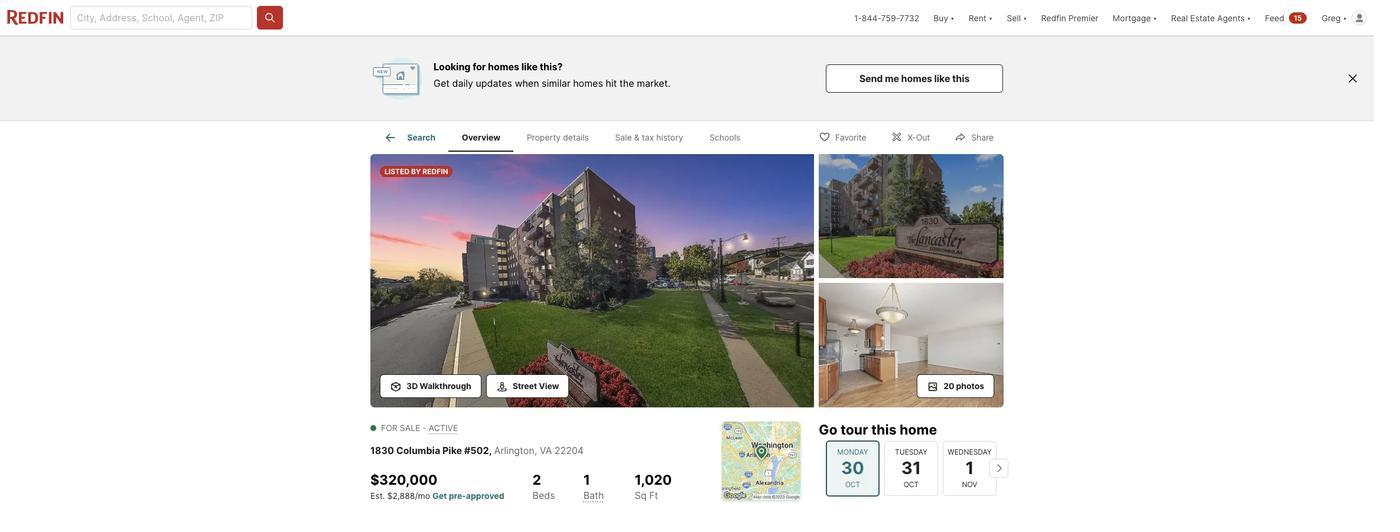 Task type: vqa. For each thing, say whether or not it's contained in the screenshot.
the bottommost Exchange
no



Task type: locate. For each thing, give the bounding box(es) containing it.
redfin image
[[371, 52, 424, 105]]

0 horizontal spatial homes
[[488, 61, 520, 73]]

real estate agents ▾ button
[[1165, 0, 1259, 35]]

▾ for sell ▾
[[1024, 13, 1028, 23]]

real
[[1172, 13, 1189, 23]]

20 photos button
[[918, 374, 995, 398]]

like inside button
[[935, 73, 951, 85]]

this?
[[540, 61, 563, 73]]

wednesday
[[948, 448, 992, 457]]

favorite
[[836, 132, 867, 142]]

sale
[[400, 423, 421, 433]]

active link
[[429, 423, 458, 433]]

beds
[[533, 490, 555, 502]]

homes up updates in the top left of the page
[[488, 61, 520, 73]]

0 vertical spatial get
[[434, 77, 450, 89]]

walkthrough
[[420, 381, 471, 391]]

get right /mo
[[433, 491, 447, 501]]

20 photos
[[944, 381, 985, 391]]

0 horizontal spatial like
[[522, 61, 538, 73]]

send
[[860, 73, 883, 85]]

property details
[[527, 133, 589, 143]]

va
[[540, 445, 552, 457]]

1 ▾ from the left
[[951, 13, 955, 23]]

, left arlington
[[489, 445, 492, 457]]

looking for homes like this? get daily updates when similar homes hit the market.
[[434, 61, 671, 89]]

sell ▾ button
[[1000, 0, 1035, 35]]

this inside button
[[953, 73, 970, 85]]

street view button
[[486, 374, 569, 398]]

, left 'va'
[[535, 445, 537, 457]]

like for this
[[935, 73, 951, 85]]

1 down wednesday
[[966, 458, 975, 479]]

history
[[657, 133, 684, 143]]

homes inside send me homes like this button
[[902, 73, 933, 85]]

looking
[[434, 61, 471, 73]]

1 vertical spatial get
[[433, 491, 447, 501]]

1 inside wednesday 1 nov
[[966, 458, 975, 479]]

1 oct from the left
[[846, 480, 861, 489]]

1 horizontal spatial oct
[[904, 480, 919, 489]]

▾
[[951, 13, 955, 23], [989, 13, 993, 23], [1024, 13, 1028, 23], [1154, 13, 1158, 23], [1248, 13, 1252, 23], [1344, 13, 1348, 23]]

oct
[[846, 480, 861, 489], [904, 480, 919, 489]]

2 horizontal spatial homes
[[902, 73, 933, 85]]

go tour this home
[[819, 422, 938, 438]]

▾ right buy in the top of the page
[[951, 13, 955, 23]]

2 oct from the left
[[904, 480, 919, 489]]

1 horizontal spatial ,
[[535, 445, 537, 457]]

similar
[[542, 77, 571, 89]]

3 ▾ from the left
[[1024, 13, 1028, 23]]

1,020 sq ft
[[635, 472, 672, 502]]

like right me
[[935, 73, 951, 85]]

x-out
[[908, 132, 931, 142]]

for
[[381, 423, 398, 433]]

next image
[[990, 460, 1009, 478]]

home
[[900, 422, 938, 438]]

homes for me
[[902, 73, 933, 85]]

1 horizontal spatial homes
[[573, 77, 603, 89]]

get inside $320,000 est. $2,888 /mo get pre-approved
[[433, 491, 447, 501]]

buy ▾ button
[[927, 0, 962, 35]]

sale & tax history
[[616, 133, 684, 143]]

0 horizontal spatial 1
[[584, 472, 590, 489]]

redfin premier button
[[1035, 0, 1106, 35]]

oct down 31
[[904, 480, 919, 489]]

6 ▾ from the left
[[1344, 13, 1348, 23]]

overview
[[462, 133, 501, 143]]

when
[[515, 77, 539, 89]]

▾ right sell
[[1024, 13, 1028, 23]]

tab list
[[371, 121, 763, 152]]

1 up bath "link"
[[584, 472, 590, 489]]

▾ right rent
[[989, 13, 993, 23]]

mortgage
[[1113, 13, 1152, 23]]

None button
[[826, 441, 880, 497], [885, 442, 939, 496], [943, 442, 997, 496], [826, 441, 880, 497], [885, 442, 939, 496], [943, 442, 997, 496]]

▾ right greg
[[1344, 13, 1348, 23]]

0 vertical spatial this
[[953, 73, 970, 85]]

5 ▾ from the left
[[1248, 13, 1252, 23]]

buy ▾
[[934, 13, 955, 23]]

1-844-759-7732
[[855, 13, 920, 23]]

nov
[[963, 480, 978, 489]]

search link
[[384, 131, 436, 145]]

send me homes like this button
[[826, 64, 1004, 93]]

street view
[[513, 381, 559, 391]]

x-
[[908, 132, 917, 142]]

1830 columbia pike #502, arlington, va 22204 image
[[371, 154, 815, 408], [819, 154, 1004, 279], [819, 283, 1004, 408]]

street
[[513, 381, 537, 391]]

-
[[423, 423, 427, 433]]

0 horizontal spatial this
[[872, 422, 897, 438]]

2 ▾ from the left
[[989, 13, 993, 23]]

oct inside tuesday 31 oct
[[904, 480, 919, 489]]

real estate agents ▾ link
[[1172, 0, 1252, 35]]

share
[[972, 132, 994, 142]]

mortgage ▾
[[1113, 13, 1158, 23]]

30
[[842, 458, 865, 479]]

hit
[[606, 77, 617, 89]]

get inside the looking for homes like this? get daily updates when similar homes hit the market.
[[434, 77, 450, 89]]

1-844-759-7732 link
[[855, 13, 920, 23]]

go
[[819, 422, 838, 438]]

like for this?
[[522, 61, 538, 73]]

759-
[[882, 13, 900, 23]]

estate
[[1191, 13, 1216, 23]]

rent ▾
[[969, 13, 993, 23]]

listed
[[385, 167, 410, 176]]

sell ▾
[[1007, 13, 1028, 23]]

updates
[[476, 77, 512, 89]]

1 horizontal spatial like
[[935, 73, 951, 85]]

like inside the looking for homes like this? get daily updates when similar homes hit the market.
[[522, 61, 538, 73]]

like up when
[[522, 61, 538, 73]]

3d
[[407, 381, 418, 391]]

844-
[[862, 13, 882, 23]]

3d walkthrough button
[[380, 374, 482, 398]]

1 horizontal spatial this
[[953, 73, 970, 85]]

greg ▾
[[1323, 13, 1348, 23]]

listed by redfin
[[385, 167, 448, 176]]

get pre-approved link
[[433, 491, 505, 501]]

1 horizontal spatial 1
[[966, 458, 975, 479]]

▾ right the agents
[[1248, 13, 1252, 23]]

rent ▾ button
[[969, 0, 993, 35]]

oct down 30
[[846, 480, 861, 489]]

15
[[1295, 13, 1303, 22]]

0 horizontal spatial ,
[[489, 445, 492, 457]]

columbia
[[396, 445, 441, 457]]

0 horizontal spatial oct
[[846, 480, 861, 489]]

City, Address, School, Agent, ZIP search field
[[70, 6, 252, 30]]

1 vertical spatial this
[[872, 422, 897, 438]]

overview tab
[[449, 124, 514, 152]]

4 ▾ from the left
[[1154, 13, 1158, 23]]

for
[[473, 61, 486, 73]]

20
[[944, 381, 955, 391]]

homes left hit
[[573, 77, 603, 89]]

premier
[[1069, 13, 1099, 23]]

favorite button
[[809, 124, 877, 149]]

get down 'looking' at the top
[[434, 77, 450, 89]]

homes right me
[[902, 73, 933, 85]]

▾ right mortgage
[[1154, 13, 1158, 23]]

oct inside monday 30 oct
[[846, 480, 861, 489]]

tuesday
[[896, 448, 928, 457]]

7732
[[900, 13, 920, 23]]



Task type: describe. For each thing, give the bounding box(es) containing it.
redfin
[[1042, 13, 1067, 23]]

view
[[539, 381, 559, 391]]

me
[[885, 73, 900, 85]]

sq
[[635, 490, 647, 502]]

ft
[[650, 490, 659, 502]]

$2,888
[[388, 491, 415, 501]]

▾ for greg ▾
[[1344, 13, 1348, 23]]

photos
[[957, 381, 985, 391]]

mortgage ▾ button
[[1106, 0, 1165, 35]]

mortgage ▾ button
[[1113, 0, 1158, 35]]

▾ for mortgage ▾
[[1154, 13, 1158, 23]]

$320,000 est. $2,888 /mo get pre-approved
[[371, 472, 505, 501]]

sell ▾ button
[[1007, 0, 1028, 35]]

2 beds
[[533, 472, 555, 502]]

tax
[[642, 133, 654, 143]]

send me homes like this
[[860, 73, 970, 85]]

/mo
[[415, 491, 430, 501]]

1,020
[[635, 472, 672, 489]]

agents
[[1218, 13, 1246, 23]]

buy
[[934, 13, 949, 23]]

bath
[[584, 490, 604, 502]]

1 inside 1 bath
[[584, 472, 590, 489]]

tour
[[841, 422, 869, 438]]

by
[[411, 167, 421, 176]]

1 , from the left
[[489, 445, 492, 457]]

1830
[[371, 445, 394, 457]]

x-out button
[[882, 124, 941, 149]]

search
[[407, 133, 436, 143]]

map entry image
[[722, 422, 801, 500]]

3d walkthrough
[[407, 381, 471, 391]]

redfin premier
[[1042, 13, 1099, 23]]

schools tab
[[697, 124, 754, 152]]

redfin
[[423, 167, 448, 176]]

sale & tax history tab
[[602, 124, 697, 152]]

2
[[533, 472, 542, 489]]

submit search image
[[264, 12, 276, 24]]

tuesday 31 oct
[[896, 448, 928, 489]]

listed by redfin link
[[371, 154, 815, 410]]

property
[[527, 133, 561, 143]]

active
[[429, 423, 458, 433]]

the
[[620, 77, 635, 89]]

monday 30 oct
[[838, 448, 869, 489]]

daily
[[453, 77, 473, 89]]

oct for 31
[[904, 480, 919, 489]]

1830 columbia pike #502 , arlington , va 22204
[[371, 445, 584, 457]]

pike
[[443, 445, 462, 457]]

▾ for buy ▾
[[951, 13, 955, 23]]

schools
[[710, 133, 741, 143]]

homes for for
[[488, 61, 520, 73]]

bath link
[[584, 490, 604, 502]]

tab list containing search
[[371, 121, 763, 152]]

feed
[[1266, 13, 1285, 23]]

rent
[[969, 13, 987, 23]]

approved
[[466, 491, 505, 501]]

&
[[635, 133, 640, 143]]

#502
[[465, 445, 489, 457]]

rent ▾ button
[[962, 0, 1000, 35]]

out
[[917, 132, 931, 142]]

share button
[[945, 124, 1004, 149]]

pre-
[[449, 491, 466, 501]]

greg
[[1323, 13, 1342, 23]]

wednesday 1 nov
[[948, 448, 992, 489]]

oct for 30
[[846, 480, 861, 489]]

details
[[563, 133, 589, 143]]

property details tab
[[514, 124, 602, 152]]

market.
[[637, 77, 671, 89]]

$320,000
[[371, 472, 438, 489]]

arlington
[[494, 445, 535, 457]]

1-
[[855, 13, 862, 23]]

▾ for rent ▾
[[989, 13, 993, 23]]

2 , from the left
[[535, 445, 537, 457]]

monday
[[838, 448, 869, 457]]



